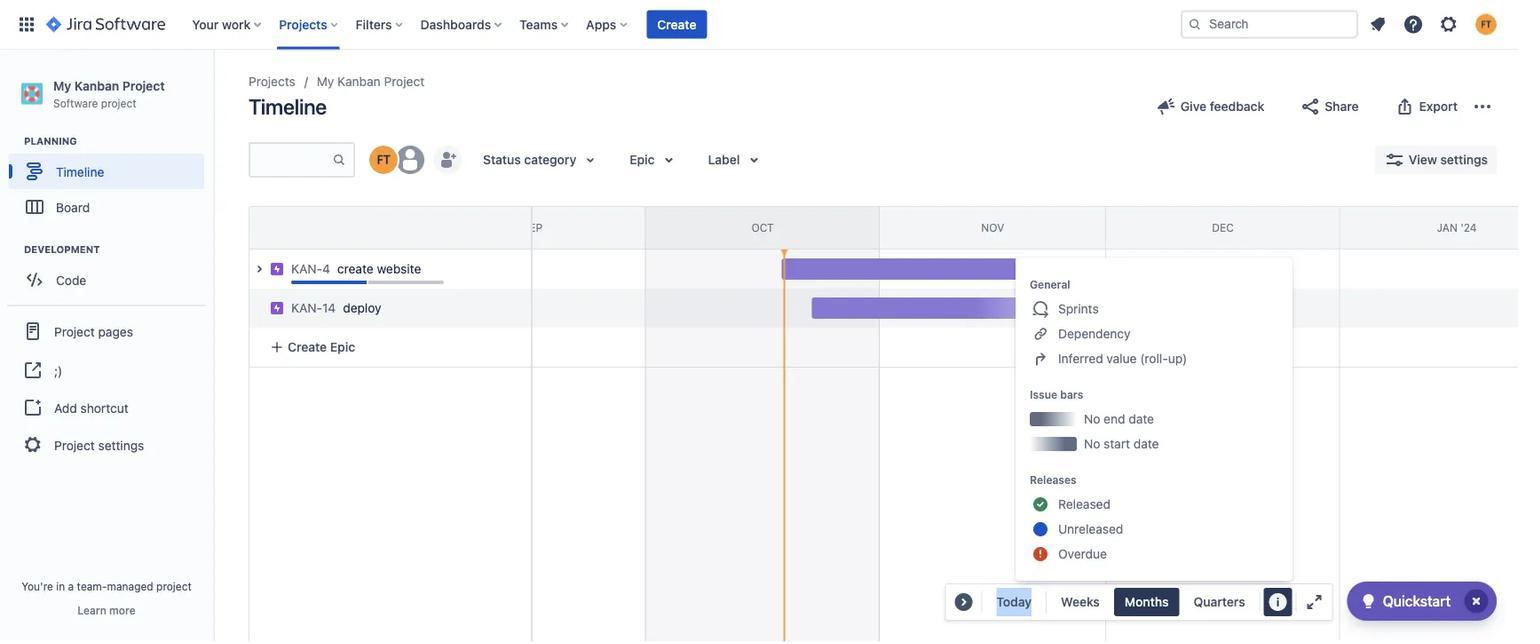 Task type: locate. For each thing, give the bounding box(es) containing it.
banner containing your work
[[0, 0, 1519, 50]]

;)
[[54, 363, 62, 378]]

date right the end
[[1129, 412, 1155, 426]]

create
[[657, 17, 697, 32], [288, 340, 327, 354]]

1 no from the top
[[1084, 412, 1101, 426]]

dashboards
[[421, 17, 491, 32]]

create inside primary element
[[657, 17, 697, 32]]

issue bars
[[1030, 388, 1084, 401]]

settings
[[1441, 152, 1488, 167], [98, 438, 144, 452]]

no
[[1084, 412, 1101, 426], [1084, 437, 1101, 451]]

date
[[1129, 412, 1155, 426], [1134, 437, 1159, 451]]

kanban
[[338, 74, 381, 89], [74, 78, 119, 93]]

0 vertical spatial create
[[657, 17, 697, 32]]

;) link
[[7, 351, 206, 390]]

nov
[[982, 221, 1005, 234]]

share image
[[1300, 96, 1322, 117]]

1 vertical spatial projects
[[249, 74, 296, 89]]

no left the end
[[1084, 412, 1101, 426]]

my kanban project link
[[317, 71, 425, 92]]

timeline
[[249, 94, 327, 119], [56, 164, 104, 179]]

1 horizontal spatial my
[[317, 74, 334, 89]]

shortcut
[[80, 400, 129, 415]]

epic down kan-14 deploy
[[330, 340, 355, 354]]

planning
[[24, 136, 77, 147]]

planning group
[[9, 134, 212, 230]]

learn more
[[78, 604, 136, 616]]

view
[[1409, 152, 1438, 167]]

settings image
[[1439, 14, 1460, 35]]

1 horizontal spatial kanban
[[338, 74, 381, 89]]

banner
[[0, 0, 1519, 50]]

1 horizontal spatial project
[[156, 580, 192, 592]]

quarters
[[1194, 595, 1246, 609]]

check image
[[1359, 591, 1380, 612]]

projects button
[[274, 10, 345, 39]]

2 no from the top
[[1084, 437, 1101, 451]]

create epic
[[288, 340, 355, 354]]

projects link
[[249, 71, 296, 92]]

kanban for my kanban project
[[338, 74, 381, 89]]

jira software image
[[46, 14, 165, 35], [46, 14, 165, 35]]

create down kan-14 link
[[288, 340, 327, 354]]

group
[[7, 305, 206, 470]]

kan- right epic image
[[291, 301, 322, 315]]

filters
[[356, 17, 392, 32]]

development group
[[9, 243, 212, 303]]

label button
[[698, 146, 776, 174]]

search image
[[1188, 17, 1203, 32]]

give feedback button
[[1146, 92, 1276, 121]]

today
[[997, 595, 1032, 609]]

Search timeline text field
[[250, 144, 332, 176]]

your profile and settings image
[[1476, 14, 1497, 35]]

work
[[222, 17, 251, 32]]

no end date
[[1084, 412, 1155, 426]]

1 kan- from the top
[[291, 262, 322, 276]]

0 vertical spatial settings
[[1441, 152, 1488, 167]]

1 horizontal spatial epic
[[630, 152, 655, 167]]

a
[[68, 580, 74, 592]]

1 horizontal spatial settings
[[1441, 152, 1488, 167]]

my kanban project software project
[[53, 78, 165, 109]]

general
[[1030, 278, 1071, 290]]

issue
[[1030, 388, 1058, 401]]

add people image
[[437, 149, 458, 171]]

my kanban project
[[317, 74, 425, 89]]

you're in a team-managed project
[[21, 580, 192, 592]]

create right apps popup button
[[657, 17, 697, 32]]

projects right sidebar navigation image
[[249, 74, 296, 89]]

development image
[[3, 239, 24, 260]]

unassigned image
[[396, 146, 425, 174]]

no left start
[[1084, 437, 1101, 451]]

filters button
[[350, 10, 410, 39]]

project inside the my kanban project software project
[[122, 78, 165, 93]]

my up software
[[53, 78, 71, 93]]

0 vertical spatial date
[[1129, 412, 1155, 426]]

0 vertical spatial timeline
[[249, 94, 327, 119]]

timeline up board
[[56, 164, 104, 179]]

project pages link
[[7, 312, 206, 351]]

2 kan- from the top
[[291, 301, 322, 315]]

1 vertical spatial date
[[1134, 437, 1159, 451]]

0 horizontal spatial settings
[[98, 438, 144, 452]]

board
[[56, 200, 90, 214]]

projects
[[279, 17, 327, 32], [249, 74, 296, 89]]

date right start
[[1134, 437, 1159, 451]]

your
[[192, 17, 219, 32]]

0 vertical spatial epic
[[630, 152, 655, 167]]

timeline down projects link
[[249, 94, 327, 119]]

kanban inside the my kanban project software project
[[74, 78, 119, 93]]

epic left label
[[630, 152, 655, 167]]

Search field
[[1181, 10, 1359, 39]]

0 horizontal spatial create
[[288, 340, 327, 354]]

create for create epic
[[288, 340, 327, 354]]

kan-14 deploy
[[291, 301, 382, 315]]

settings right view
[[1441, 152, 1488, 167]]

dashboards button
[[415, 10, 509, 39]]

0 vertical spatial no
[[1084, 412, 1101, 426]]

1 vertical spatial no
[[1084, 437, 1101, 451]]

project left sidebar navigation image
[[122, 78, 165, 93]]

kanban inside the 'my kanban project' link
[[338, 74, 381, 89]]

overdue
[[1059, 547, 1107, 561]]

in
[[56, 580, 65, 592]]

projects inside dropdown button
[[279, 17, 327, 32]]

project left pages
[[54, 324, 95, 339]]

0 horizontal spatial project
[[101, 97, 136, 109]]

0 horizontal spatial timeline
[[56, 164, 104, 179]]

teams
[[520, 17, 558, 32]]

settings inside popup button
[[1441, 152, 1488, 167]]

1 vertical spatial create
[[288, 340, 327, 354]]

projects up projects link
[[279, 17, 327, 32]]

apps
[[586, 17, 617, 32]]

kanban for my kanban project software project
[[74, 78, 119, 93]]

my right projects link
[[317, 74, 334, 89]]

1 vertical spatial timeline
[[56, 164, 104, 179]]

0 horizontal spatial my
[[53, 78, 71, 93]]

project down add
[[54, 438, 95, 452]]

your work
[[192, 17, 251, 32]]

0 vertical spatial project
[[101, 97, 136, 109]]

(roll-
[[1141, 351, 1169, 366]]

date for no end date
[[1129, 412, 1155, 426]]

kan- for 14
[[291, 301, 322, 315]]

kan- right epic icon
[[291, 262, 322, 276]]

status category
[[483, 152, 577, 167]]

0 vertical spatial kan-
[[291, 262, 322, 276]]

1 vertical spatial kan-
[[291, 301, 322, 315]]

projects for projects dropdown button
[[279, 17, 327, 32]]

epic
[[630, 152, 655, 167], [330, 340, 355, 354]]

give feedback
[[1181, 99, 1265, 114]]

project
[[101, 97, 136, 109], [156, 580, 192, 592]]

months
[[1125, 595, 1169, 609]]

export button
[[1384, 92, 1469, 121]]

my inside the my kanban project software project
[[53, 78, 71, 93]]

group containing project pages
[[7, 305, 206, 470]]

notifications image
[[1368, 14, 1389, 35]]

1 vertical spatial settings
[[98, 438, 144, 452]]

create button
[[647, 10, 707, 39]]

kan-
[[291, 262, 322, 276], [291, 301, 322, 315]]

no for no end date
[[1084, 412, 1101, 426]]

project right software
[[101, 97, 136, 109]]

create for create
[[657, 17, 697, 32]]

more
[[109, 604, 136, 616]]

sprints image
[[1030, 298, 1052, 320]]

0 horizontal spatial epic
[[330, 340, 355, 354]]

legend image
[[1268, 591, 1289, 613]]

1 horizontal spatial create
[[657, 17, 697, 32]]

export
[[1420, 99, 1458, 114]]

inferred value (roll-up) image
[[1030, 348, 1052, 369]]

kanban down filters
[[338, 74, 381, 89]]

'24
[[1461, 221, 1477, 234]]

1 vertical spatial epic
[[330, 340, 355, 354]]

view settings button
[[1375, 146, 1497, 174]]

your work button
[[187, 10, 268, 39]]

enter full screen image
[[1304, 591, 1326, 613]]

0 vertical spatial projects
[[279, 17, 327, 32]]

0 horizontal spatial kanban
[[74, 78, 119, 93]]

project right managed
[[156, 580, 192, 592]]

settings down add shortcut button
[[98, 438, 144, 452]]

add
[[54, 400, 77, 415]]

kanban up software
[[74, 78, 119, 93]]



Task type: describe. For each thing, give the bounding box(es) containing it.
inferred value (roll-up)
[[1059, 351, 1188, 366]]

1 horizontal spatial timeline
[[249, 94, 327, 119]]

weeks
[[1061, 595, 1100, 609]]

view settings image
[[1384, 149, 1406, 171]]

project inside the my kanban project software project
[[101, 97, 136, 109]]

you're
[[21, 580, 53, 592]]

dec
[[1213, 221, 1234, 234]]

apps button
[[581, 10, 634, 39]]

kan-4 create website
[[291, 262, 421, 276]]

epic inside dropdown button
[[630, 152, 655, 167]]

feedback
[[1210, 99, 1265, 114]]

teams button
[[514, 10, 576, 39]]

start
[[1104, 437, 1131, 451]]

planning image
[[3, 131, 24, 152]]

jan '24
[[1437, 221, 1477, 234]]

primary element
[[11, 0, 1181, 49]]

give
[[1181, 99, 1207, 114]]

project settings
[[54, 438, 144, 452]]

create epic button
[[259, 331, 520, 363]]

board link
[[9, 189, 204, 225]]

development
[[24, 244, 100, 256]]

sep
[[523, 221, 543, 234]]

kan-4 link
[[291, 260, 330, 278]]

code link
[[9, 262, 204, 298]]

timeline link
[[9, 154, 204, 189]]

months button
[[1114, 588, 1180, 616]]

deploy
[[343, 301, 382, 315]]

epic button
[[619, 146, 691, 174]]

projects for projects link
[[249, 74, 296, 89]]

released
[[1059, 497, 1111, 512]]

code
[[56, 272, 86, 287]]

no start date
[[1084, 437, 1159, 451]]

project settings link
[[7, 426, 206, 465]]

epic image
[[270, 262, 284, 276]]

kan-14 link
[[291, 299, 336, 317]]

14
[[322, 301, 336, 315]]

epic image
[[270, 301, 284, 315]]

create
[[337, 262, 374, 276]]

learn
[[78, 604, 106, 616]]

settings for view settings
[[1441, 152, 1488, 167]]

timeline inside planning group
[[56, 164, 104, 179]]

export icon image
[[1395, 96, 1416, 117]]

learn more button
[[78, 603, 136, 617]]

help image
[[1403, 14, 1425, 35]]

status category button
[[472, 146, 612, 174]]

share button
[[1290, 92, 1370, 121]]

jan
[[1437, 221, 1458, 234]]

sidebar navigation image
[[194, 71, 233, 107]]

weeks button
[[1051, 588, 1111, 616]]

quickstart button
[[1348, 582, 1497, 621]]

value
[[1107, 351, 1137, 366]]

releases
[[1030, 473, 1077, 486]]

status
[[483, 152, 521, 167]]

1 vertical spatial project
[[156, 580, 192, 592]]

category
[[524, 152, 577, 167]]

quickstart
[[1383, 593, 1451, 610]]

team-
[[77, 580, 107, 592]]

add shortcut
[[54, 400, 129, 415]]

oct
[[752, 221, 774, 234]]

unreleased
[[1059, 522, 1124, 536]]

project down "filters" popup button
[[384, 74, 425, 89]]

pages
[[98, 324, 133, 339]]

4
[[322, 262, 330, 276]]

inferred
[[1059, 351, 1104, 366]]

appswitcher icon image
[[16, 14, 37, 35]]

view settings
[[1409, 152, 1488, 167]]

no for no start date
[[1084, 437, 1101, 451]]

dependency image
[[1030, 323, 1052, 345]]

settings for project settings
[[98, 438, 144, 452]]

up)
[[1169, 351, 1188, 366]]

software
[[53, 97, 98, 109]]

sprints
[[1059, 302, 1099, 316]]

my for my kanban project software project
[[53, 78, 71, 93]]

kan- for 4
[[291, 262, 322, 276]]

dependency
[[1059, 326, 1131, 341]]

today button
[[986, 588, 1043, 616]]

show child issues image
[[249, 258, 270, 280]]

my for my kanban project
[[317, 74, 334, 89]]

quarters button
[[1183, 588, 1256, 616]]

bars
[[1061, 388, 1084, 401]]

dismiss quickstart image
[[1463, 587, 1491, 615]]

date for no start date
[[1134, 437, 1159, 451]]

website
[[377, 262, 421, 276]]

epic inside button
[[330, 340, 355, 354]]

share
[[1325, 99, 1359, 114]]

end
[[1104, 412, 1126, 426]]

funky town image
[[369, 146, 398, 174]]

add shortcut button
[[7, 390, 206, 426]]



Task type: vqa. For each thing, say whether or not it's contained in the screenshot.
Freshstatus logo
no



